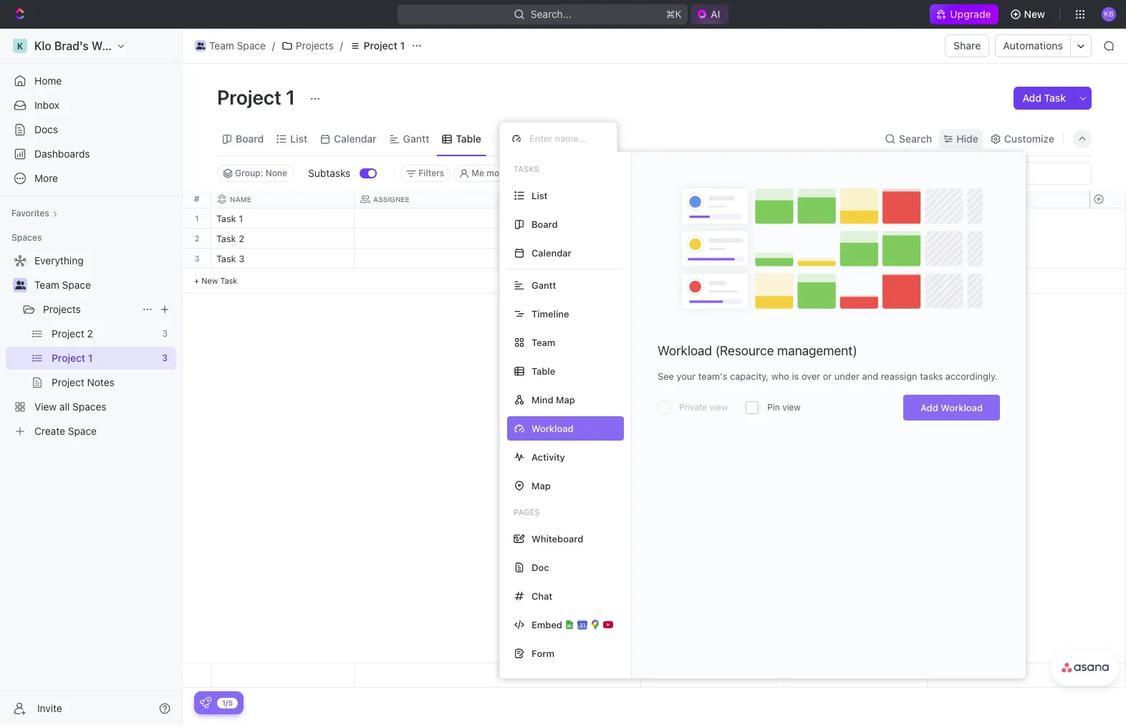 Task type: locate. For each thing, give the bounding box(es) containing it.
grid
[[183, 191, 1127, 688]]

2 view from the left
[[783, 402, 801, 413]]

to for task 3
[[507, 254, 518, 264]]

favorites
[[11, 208, 49, 219]]

map down the activity
[[532, 480, 551, 491]]

1 vertical spatial user group image
[[15, 281, 25, 290]]

0 horizontal spatial projects
[[43, 303, 81, 315]]

1 vertical spatial to
[[507, 254, 518, 264]]

2 / from the left
[[340, 39, 343, 52]]

2 horizontal spatial team
[[532, 337, 556, 348]]

subtasks
[[308, 167, 351, 179]]

1 set priority image from the top
[[783, 209, 804, 231]]

press space to select this row. row containing ‎task 1
[[211, 209, 928, 231]]

0 horizontal spatial space
[[62, 279, 91, 291]]

list down assignees button
[[532, 190, 548, 201]]

favorites button
[[6, 205, 64, 222]]

projects
[[296, 39, 334, 52], [43, 303, 81, 315]]

calendar up timeline
[[532, 247, 572, 258]]

set priority element
[[783, 209, 804, 231], [783, 229, 804, 251], [783, 249, 804, 271]]

1 set priority element from the top
[[783, 209, 804, 231]]

task up customize
[[1045, 92, 1066, 104]]

management)
[[778, 343, 858, 358]]

0 horizontal spatial 2
[[195, 234, 200, 243]]

2 left ‎task 2
[[195, 234, 200, 243]]

1 horizontal spatial new
[[1025, 8, 1046, 20]]

1 horizontal spatial map
[[556, 394, 575, 405]]

1/5
[[222, 698, 233, 707]]

‎task 2
[[216, 233, 244, 244]]

view button
[[500, 129, 546, 149]]

project inside project 1 link
[[364, 39, 398, 52]]

projects link
[[278, 37, 337, 54], [43, 298, 136, 321]]

1 vertical spatial team space
[[34, 279, 91, 291]]

1 vertical spatial team space link
[[34, 274, 173, 297]]

‎task for ‎task 2
[[216, 233, 236, 244]]

1 vertical spatial do
[[520, 254, 532, 264]]

press space to select this row. row containing ‎task 2
[[211, 229, 928, 251]]

tree
[[6, 249, 176, 443]]

add up customize
[[1023, 92, 1042, 104]]

dashboards link
[[6, 143, 176, 166]]

2 to do from the top
[[507, 254, 532, 264]]

task
[[1045, 92, 1066, 104], [216, 253, 236, 264], [220, 276, 238, 285]]

0 vertical spatial space
[[237, 39, 266, 52]]

list
[[290, 132, 308, 144], [532, 190, 548, 201]]

‎task for ‎task 1
[[216, 213, 236, 224]]

2 inside the 1 2 3
[[195, 234, 200, 243]]

2 vertical spatial task
[[220, 276, 238, 285]]

press space to select this row. row
[[183, 209, 211, 229], [211, 209, 928, 231], [183, 229, 211, 249], [211, 229, 928, 251], [183, 249, 211, 269], [211, 249, 928, 271], [211, 664, 928, 688]]

1 to do from the top
[[507, 214, 532, 224]]

workload up your
[[658, 343, 712, 358]]

task down the task 3
[[220, 276, 238, 285]]

add inside button
[[1023, 92, 1042, 104]]

1 vertical spatial project
[[217, 85, 282, 109]]

0 horizontal spatial /
[[272, 39, 275, 52]]

automations button
[[997, 35, 1071, 57]]

map right mind
[[556, 394, 575, 405]]

2 ‎task from the top
[[216, 233, 236, 244]]

gantt up timeline
[[532, 279, 556, 291]]

0 vertical spatial to
[[507, 214, 518, 224]]

1 do from the top
[[520, 214, 532, 224]]

private view
[[679, 402, 728, 413]]

/
[[272, 39, 275, 52], [340, 39, 343, 52]]

hide button
[[940, 129, 983, 149]]

3 set priority element from the top
[[783, 249, 804, 271]]

view right the private
[[710, 402, 728, 413]]

0 vertical spatial do
[[520, 214, 532, 224]]

team's
[[699, 371, 728, 382]]

(resource
[[716, 343, 774, 358]]

space
[[237, 39, 266, 52], [62, 279, 91, 291]]

0 vertical spatial new
[[1025, 8, 1046, 20]]

0 horizontal spatial view
[[710, 402, 728, 413]]

to do cell down assignees
[[498, 209, 641, 228]]

1 vertical spatial calendar
[[532, 247, 572, 258]]

1 horizontal spatial view
[[783, 402, 801, 413]]

view button
[[500, 122, 546, 156]]

show closed
[[607, 168, 659, 178]]

dashboards
[[34, 148, 90, 160]]

1 / from the left
[[272, 39, 275, 52]]

share
[[954, 39, 981, 52]]

3
[[239, 253, 245, 264], [195, 254, 200, 263]]

1 horizontal spatial table
[[532, 365, 556, 377]]

0 vertical spatial add
[[1023, 92, 1042, 104]]

2 to do cell from the top
[[498, 249, 641, 268]]

1 horizontal spatial board
[[532, 218, 558, 230]]

project 1
[[364, 39, 405, 52], [217, 85, 300, 109]]

1 horizontal spatial 3
[[239, 253, 245, 264]]

gantt left table link
[[403, 132, 430, 144]]

whiteboard
[[532, 533, 584, 544]]

0 horizontal spatial user group image
[[15, 281, 25, 290]]

user group image
[[196, 42, 205, 49], [15, 281, 25, 290]]

0 vertical spatial workload
[[658, 343, 712, 358]]

0 vertical spatial project
[[364, 39, 398, 52]]

0 horizontal spatial calendar
[[334, 132, 377, 144]]

team space link
[[191, 37, 269, 54], [34, 274, 173, 297]]

assignees button
[[519, 165, 586, 182]]

view
[[518, 132, 541, 144]]

to do up timeline
[[507, 254, 532, 264]]

0 vertical spatial board
[[236, 132, 264, 144]]

‎task down ‎task 1
[[216, 233, 236, 244]]

⌘k
[[666, 8, 682, 20]]

1 horizontal spatial project 1
[[364, 39, 405, 52]]

1 vertical spatial team
[[34, 279, 59, 291]]

inbox
[[34, 99, 60, 111]]

1 vertical spatial map
[[532, 480, 551, 491]]

pin view
[[768, 402, 801, 413]]

set priority image for 2
[[783, 229, 804, 251]]

to do for task 3
[[507, 254, 532, 264]]

task down ‎task 2
[[216, 253, 236, 264]]

task for new task
[[220, 276, 238, 285]]

your
[[677, 371, 696, 382]]

1 vertical spatial task
[[216, 253, 236, 264]]

set priority element for ‎task 2
[[783, 229, 804, 251]]

1 horizontal spatial projects link
[[278, 37, 337, 54]]

board
[[236, 132, 264, 144], [532, 218, 558, 230]]

row
[[211, 191, 928, 209]]

3 set priority image from the top
[[783, 249, 804, 271]]

add task
[[1023, 92, 1066, 104]]

space inside tree
[[62, 279, 91, 291]]

‎task 1
[[216, 213, 243, 224]]

new button
[[1005, 3, 1054, 26]]

0 vertical spatial user group image
[[196, 42, 205, 49]]

tree containing team space
[[6, 249, 176, 443]]

1 horizontal spatial user group image
[[196, 42, 205, 49]]

team
[[209, 39, 234, 52], [34, 279, 59, 291], [532, 337, 556, 348]]

workload
[[658, 343, 712, 358], [941, 402, 983, 414]]

1 horizontal spatial team space
[[209, 39, 266, 52]]

1 horizontal spatial projects
[[296, 39, 334, 52]]

1 vertical spatial to do cell
[[498, 249, 641, 268]]

0 horizontal spatial projects link
[[43, 298, 136, 321]]

1 horizontal spatial calendar
[[532, 247, 572, 258]]

2 up the task 3
[[239, 233, 244, 244]]

board down assignees button
[[532, 218, 558, 230]]

add workload
[[921, 402, 983, 414]]

2
[[239, 233, 244, 244], [195, 234, 200, 243]]

0 horizontal spatial workload
[[658, 343, 712, 358]]

docs
[[34, 123, 58, 135]]

set priority image
[[783, 209, 804, 231], [783, 229, 804, 251], [783, 249, 804, 271]]

new inside grid
[[202, 276, 218, 285]]

1 vertical spatial new
[[202, 276, 218, 285]]

set priority image for 1
[[783, 209, 804, 231]]

0 vertical spatial list
[[290, 132, 308, 144]]

2 set priority image from the top
[[783, 229, 804, 251]]

1 to do cell from the top
[[498, 209, 641, 228]]

1
[[400, 39, 405, 52], [286, 85, 296, 109], [239, 213, 243, 224], [195, 214, 199, 223]]

view
[[710, 402, 728, 413], [783, 402, 801, 413]]

closed
[[632, 168, 659, 178]]

onboarding checklist button element
[[200, 697, 211, 709]]

home
[[34, 75, 62, 87]]

do down tasks
[[520, 214, 532, 224]]

calendar
[[334, 132, 377, 144], [532, 247, 572, 258]]

workload down accordingly.
[[941, 402, 983, 414]]

set priority image for 3
[[783, 249, 804, 271]]

1 ‎task from the top
[[216, 213, 236, 224]]

new for new
[[1025, 8, 1046, 20]]

to do cell
[[498, 209, 641, 228], [498, 249, 641, 268]]

view right pin
[[783, 402, 801, 413]]

task inside press space to select this row. row
[[216, 253, 236, 264]]

1 horizontal spatial /
[[340, 39, 343, 52]]

row group
[[183, 209, 211, 294], [211, 209, 928, 294], [1090, 209, 1126, 294], [1090, 664, 1126, 687]]

table right gantt link
[[456, 132, 482, 144]]

3 down ‎task 2
[[239, 253, 245, 264]]

1 view from the left
[[710, 402, 728, 413]]

1 vertical spatial table
[[532, 365, 556, 377]]

new inside the new button
[[1025, 8, 1046, 20]]

1 vertical spatial to do
[[507, 254, 532, 264]]

upgrade
[[951, 8, 992, 20]]

0 horizontal spatial team
[[34, 279, 59, 291]]

list up subtasks button
[[290, 132, 308, 144]]

1 horizontal spatial list
[[532, 190, 548, 201]]

add down tasks in the bottom right of the page
[[921, 402, 939, 414]]

2 to from the top
[[507, 254, 518, 264]]

0 horizontal spatial table
[[456, 132, 482, 144]]

press space to select this row. row containing 3
[[183, 249, 211, 269]]

onboarding checklist button image
[[200, 697, 211, 709]]

2 do from the top
[[520, 254, 532, 264]]

new down the task 3
[[202, 276, 218, 285]]

1 to from the top
[[507, 214, 518, 224]]

0 vertical spatial project 1
[[364, 39, 405, 52]]

new
[[1025, 8, 1046, 20], [202, 276, 218, 285]]

1 horizontal spatial 2
[[239, 233, 244, 244]]

spaces
[[11, 232, 42, 243]]

to for ‎task 1
[[507, 214, 518, 224]]

task for add task
[[1045, 92, 1066, 104]]

calendar up subtasks button
[[334, 132, 377, 144]]

do up timeline
[[520, 254, 532, 264]]

1 vertical spatial board
[[532, 218, 558, 230]]

to
[[507, 214, 518, 224], [507, 254, 518, 264]]

1 horizontal spatial team
[[209, 39, 234, 52]]

to do for ‎task 1
[[507, 214, 532, 224]]

0 vertical spatial to do
[[507, 214, 532, 224]]

3 left the task 3
[[195, 254, 200, 263]]

1 horizontal spatial project
[[364, 39, 398, 52]]

task inside button
[[1045, 92, 1066, 104]]

is
[[792, 371, 799, 382]]

1 vertical spatial workload
[[941, 402, 983, 414]]

upgrade link
[[931, 4, 999, 24]]

0 vertical spatial task
[[1045, 92, 1066, 104]]

1 vertical spatial gantt
[[532, 279, 556, 291]]

set priority element for ‎task 1
[[783, 209, 804, 231]]

gantt
[[403, 132, 430, 144], [532, 279, 556, 291]]

0 vertical spatial to do cell
[[498, 209, 641, 228]]

who
[[772, 371, 790, 382]]

0 horizontal spatial project 1
[[217, 85, 300, 109]]

1 vertical spatial add
[[921, 402, 939, 414]]

‎task
[[216, 213, 236, 224], [216, 233, 236, 244]]

0 vertical spatial ‎task
[[216, 213, 236, 224]]

1 vertical spatial projects
[[43, 303, 81, 315]]

team space
[[209, 39, 266, 52], [34, 279, 91, 291]]

0 vertical spatial calendar
[[334, 132, 377, 144]]

search...
[[531, 8, 571, 20]]

grid containing ‎task 1
[[183, 191, 1127, 688]]

team space inside sidebar navigation
[[34, 279, 91, 291]]

list link
[[288, 129, 308, 149]]

0 horizontal spatial new
[[202, 276, 218, 285]]

0 vertical spatial team space link
[[191, 37, 269, 54]]

1 inside press space to select this row. row
[[239, 213, 243, 224]]

1 vertical spatial ‎task
[[216, 233, 236, 244]]

share button
[[945, 34, 990, 57]]

private
[[679, 402, 708, 413]]

board left list link
[[236, 132, 264, 144]]

1 horizontal spatial add
[[1023, 92, 1042, 104]]

table up mind
[[532, 365, 556, 377]]

cell
[[355, 209, 498, 228], [641, 209, 785, 228], [355, 229, 498, 248], [498, 229, 641, 248], [641, 229, 785, 248], [355, 249, 498, 268], [641, 249, 785, 268]]

1 vertical spatial space
[[62, 279, 91, 291]]

0 horizontal spatial board
[[236, 132, 264, 144]]

to do down tasks
[[507, 214, 532, 224]]

2 set priority element from the top
[[783, 229, 804, 251]]

‎task up ‎task 2
[[216, 213, 236, 224]]

0 horizontal spatial add
[[921, 402, 939, 414]]

map
[[556, 394, 575, 405], [532, 480, 551, 491]]

0 horizontal spatial map
[[532, 480, 551, 491]]

new up automations
[[1025, 8, 1046, 20]]

user group image inside team space link
[[196, 42, 205, 49]]

doc
[[532, 562, 549, 573]]

new task
[[202, 276, 238, 285]]

table
[[456, 132, 482, 144], [532, 365, 556, 377]]

1 vertical spatial projects link
[[43, 298, 136, 321]]

0 horizontal spatial team space
[[34, 279, 91, 291]]

see your team's capacity, who is over or under and reassign tasks accordingly.
[[658, 371, 998, 382]]

project
[[364, 39, 398, 52], [217, 85, 282, 109]]

0 vertical spatial gantt
[[403, 132, 430, 144]]

0 vertical spatial table
[[456, 132, 482, 144]]

to do cell up timeline
[[498, 249, 641, 268]]



Task type: vqa. For each thing, say whether or not it's contained in the screenshot.
the Date corresponding to Date updated
no



Task type: describe. For each thing, give the bounding box(es) containing it.
do for ‎task 1
[[520, 214, 532, 224]]

table link
[[453, 129, 482, 149]]

see
[[658, 371, 674, 382]]

row group containing ‎task 1
[[211, 209, 928, 294]]

subtasks button
[[302, 162, 360, 185]]

customize
[[1005, 132, 1055, 144]]

press space to select this row. row containing task 3
[[211, 249, 928, 271]]

view for private view
[[710, 402, 728, 413]]

to do cell for ‎task 1
[[498, 209, 641, 228]]

0 horizontal spatial team space link
[[34, 274, 173, 297]]

or
[[823, 371, 832, 382]]

tasks
[[514, 164, 539, 173]]

pages
[[514, 507, 540, 517]]

press space to select this row. row containing 1
[[183, 209, 211, 229]]

row inside grid
[[211, 191, 928, 209]]

0 horizontal spatial 3
[[195, 254, 200, 263]]

accordingly.
[[946, 371, 998, 382]]

search
[[900, 132, 933, 144]]

customize button
[[986, 129, 1059, 149]]

and
[[863, 371, 879, 382]]

set priority element for task 3
[[783, 249, 804, 271]]

2 for 1
[[195, 234, 200, 243]]

1 vertical spatial list
[[532, 190, 548, 201]]

view for pin view
[[783, 402, 801, 413]]

board link
[[233, 129, 264, 149]]

invite
[[37, 702, 62, 714]]

home link
[[6, 70, 176, 92]]

row group containing 1 2 3
[[183, 209, 211, 294]]

1 horizontal spatial team space link
[[191, 37, 269, 54]]

user group image inside tree
[[15, 281, 25, 290]]

activity
[[532, 451, 565, 463]]

to do cell for task 3
[[498, 249, 641, 268]]

Search tasks... text field
[[948, 163, 1092, 184]]

mind map
[[532, 394, 575, 405]]

1 horizontal spatial space
[[237, 39, 266, 52]]

project 1 link
[[346, 37, 409, 54]]

form
[[532, 648, 555, 659]]

add for add workload
[[921, 402, 939, 414]]

automations
[[1004, 39, 1064, 52]]

search button
[[881, 129, 937, 149]]

mind
[[532, 394, 554, 405]]

show
[[607, 168, 630, 178]]

0 vertical spatial map
[[556, 394, 575, 405]]

0 horizontal spatial gantt
[[403, 132, 430, 144]]

sidebar navigation
[[0, 29, 183, 725]]

chat
[[532, 590, 553, 602]]

projects inside tree
[[43, 303, 81, 315]]

under
[[835, 371, 860, 382]]

new for new task
[[202, 276, 218, 285]]

calendar link
[[331, 129, 377, 149]]

0 vertical spatial team
[[209, 39, 234, 52]]

0 vertical spatial projects
[[296, 39, 334, 52]]

0 horizontal spatial list
[[290, 132, 308, 144]]

1 vertical spatial project 1
[[217, 85, 300, 109]]

tree inside sidebar navigation
[[6, 249, 176, 443]]

0 vertical spatial team space
[[209, 39, 266, 52]]

pin
[[768, 402, 780, 413]]

team inside tree
[[34, 279, 59, 291]]

0 vertical spatial projects link
[[278, 37, 337, 54]]

1 horizontal spatial workload
[[941, 402, 983, 414]]

gantt link
[[400, 129, 430, 149]]

reassign
[[881, 371, 918, 382]]

capacity,
[[730, 371, 769, 382]]

do for task 3
[[520, 254, 532, 264]]

over
[[802, 371, 821, 382]]

1 2 3
[[195, 214, 200, 263]]

assignees
[[537, 168, 580, 178]]

show closed button
[[589, 165, 666, 182]]

1 horizontal spatial gantt
[[532, 279, 556, 291]]

Enter name... field
[[528, 132, 606, 145]]

add task button
[[1015, 87, 1075, 110]]

tasks
[[920, 371, 943, 382]]

hide
[[957, 132, 979, 144]]

2 for ‎task
[[239, 233, 244, 244]]

#
[[194, 194, 200, 204]]

press space to select this row. row containing 2
[[183, 229, 211, 249]]

task 3
[[216, 253, 245, 264]]

projects link inside tree
[[43, 298, 136, 321]]

0 horizontal spatial project
[[217, 85, 282, 109]]

workload (resource management)
[[658, 343, 858, 358]]

2 vertical spatial team
[[532, 337, 556, 348]]

timeline
[[532, 308, 569, 319]]

docs link
[[6, 118, 176, 141]]

add for add task
[[1023, 92, 1042, 104]]

1 inside the 1 2 3
[[195, 214, 199, 223]]

embed
[[532, 619, 563, 630]]

inbox link
[[6, 94, 176, 117]]



